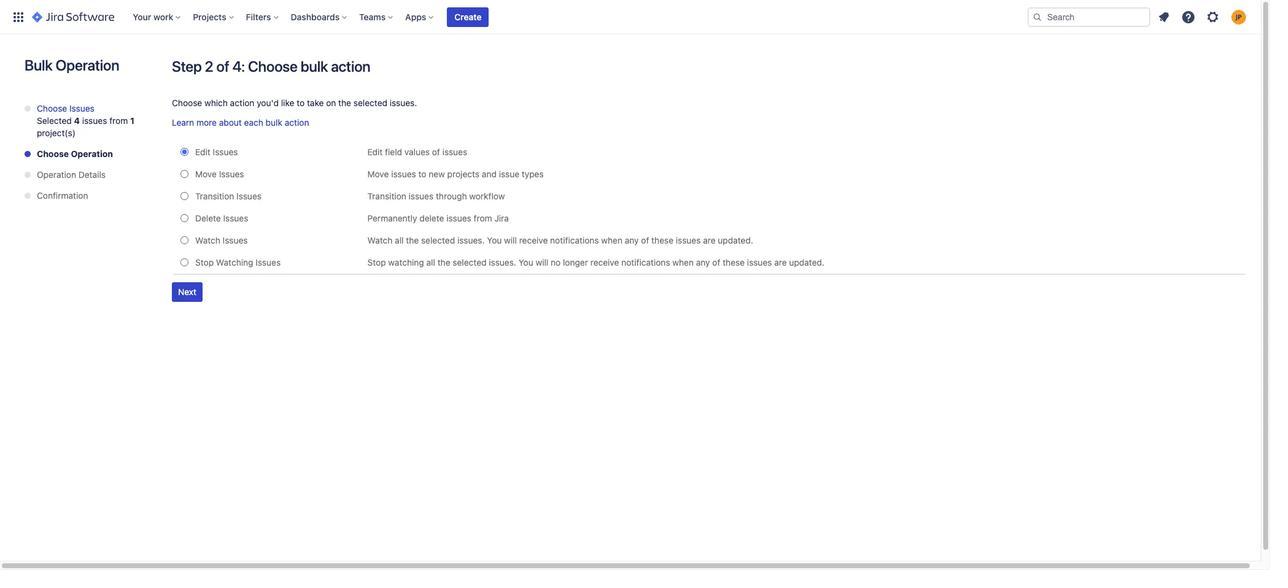 Task type: describe. For each thing, give the bounding box(es) containing it.
0 horizontal spatial any
[[625, 235, 639, 246]]

issues for watch
[[223, 235, 248, 246]]

new
[[429, 169, 445, 179]]

on
[[326, 98, 336, 108]]

0 horizontal spatial are
[[703, 235, 716, 246]]

0 horizontal spatial receive
[[519, 235, 548, 246]]

Edit field values of issues radio
[[181, 148, 189, 156]]

choose which action you'd like to take on the selected issues.
[[172, 98, 417, 108]]

step
[[172, 58, 202, 75]]

projects
[[193, 11, 226, 22]]

4
[[74, 115, 80, 126]]

edit for edit field values of issues
[[368, 147, 383, 157]]

teams
[[359, 11, 386, 22]]

move issues
[[195, 169, 244, 179]]

1 vertical spatial are
[[775, 257, 787, 268]]

edit field values of issues
[[368, 147, 468, 157]]

Watch all the selected issues. You will receive notifications when any of these issues are updated. radio
[[181, 236, 189, 244]]

jira
[[495, 213, 509, 224]]

1 horizontal spatial when
[[673, 257, 694, 268]]

operation for choose operation
[[71, 149, 113, 159]]

2 vertical spatial the
[[438, 257, 451, 268]]

types
[[522, 169, 544, 179]]

move for move issues to new projects and issue types
[[368, 169, 389, 179]]

transition for transition issues
[[195, 191, 234, 201]]

create
[[455, 11, 482, 22]]

1 horizontal spatial issues.
[[458, 235, 485, 246]]

2 vertical spatial action
[[285, 117, 309, 128]]

help image
[[1182, 10, 1196, 24]]

0 vertical spatial action
[[331, 58, 371, 75]]

0 horizontal spatial issues.
[[390, 98, 417, 108]]

1 horizontal spatial all
[[427, 257, 435, 268]]

0 vertical spatial these
[[652, 235, 674, 246]]

1 horizontal spatial the
[[406, 235, 419, 246]]

issues for transition
[[237, 191, 262, 201]]

issues for move
[[219, 169, 244, 179]]

search image
[[1033, 12, 1043, 22]]

1 vertical spatial selected
[[421, 235, 455, 246]]

choose for issues
[[37, 103, 67, 114]]

1
[[130, 115, 135, 126]]

delete issues
[[195, 213, 248, 224]]

issues right watching
[[256, 257, 281, 268]]

no
[[551, 257, 561, 268]]

more
[[197, 117, 217, 128]]

0 horizontal spatial you
[[487, 235, 502, 246]]

primary element
[[7, 0, 1028, 34]]

your
[[133, 11, 151, 22]]

selected
[[37, 115, 72, 126]]

0 vertical spatial all
[[395, 235, 404, 246]]

Stop watching all the selected issues. You will no longer receive notifications when any of these issues are updated. radio
[[181, 259, 189, 267]]

each
[[244, 117, 263, 128]]

choose issues link
[[37, 103, 95, 114]]

2 vertical spatial selected
[[453, 257, 487, 268]]

projects button
[[189, 7, 239, 27]]

stop for stop watching issues
[[195, 257, 214, 268]]

Permanently delete issues from Jira radio
[[181, 214, 189, 222]]

0 horizontal spatial to
[[297, 98, 305, 108]]

4:
[[232, 58, 245, 75]]

edit issues
[[195, 147, 238, 157]]

projects
[[448, 169, 480, 179]]

details
[[78, 170, 106, 180]]

1 vertical spatial bulk
[[266, 117, 282, 128]]

0 horizontal spatial will
[[504, 235, 517, 246]]

1 horizontal spatial notifications
[[622, 257, 670, 268]]

permanently
[[368, 213, 417, 224]]

dashboards button
[[287, 7, 352, 27]]

delete
[[195, 213, 221, 224]]

choose for which
[[172, 98, 202, 108]]

issue
[[499, 169, 520, 179]]

settings image
[[1206, 10, 1221, 24]]

0 vertical spatial when
[[601, 235, 623, 246]]



Task type: locate. For each thing, give the bounding box(es) containing it.
0 vertical spatial issues.
[[390, 98, 417, 108]]

move right move issues to new projects and issue types "radio"
[[195, 169, 217, 179]]

selected
[[354, 98, 388, 108], [421, 235, 455, 246], [453, 257, 487, 268]]

your profile and settings image
[[1232, 10, 1247, 24]]

operation up confirmation
[[37, 170, 76, 180]]

edit left field
[[368, 147, 383, 157]]

delete
[[420, 213, 444, 224]]

0 horizontal spatial when
[[601, 235, 623, 246]]

stop right the stop watching all the selected issues. you will no longer receive notifications when any of these issues are updated. radio
[[195, 257, 214, 268]]

operation
[[56, 57, 119, 74], [71, 149, 113, 159], [37, 170, 76, 180]]

1 horizontal spatial will
[[536, 257, 549, 268]]

values
[[405, 147, 430, 157]]

issues. down permanently delete issues from jira
[[458, 235, 485, 246]]

2 transition from the left
[[368, 191, 406, 201]]

2 stop from the left
[[368, 257, 386, 268]]

choose right 4:
[[248, 58, 298, 75]]

to left new
[[419, 169, 427, 179]]

choose up learn
[[172, 98, 202, 108]]

learn more about each bulk action
[[172, 117, 309, 128]]

1 transition from the left
[[195, 191, 234, 201]]

2 horizontal spatial the
[[438, 257, 451, 268]]

will down jira
[[504, 235, 517, 246]]

None submit
[[172, 283, 203, 302]]

issues up the transition issues
[[219, 169, 244, 179]]

issues up delete issues
[[237, 191, 262, 201]]

teams button
[[356, 7, 398, 27]]

1 vertical spatial any
[[696, 257, 710, 268]]

to
[[297, 98, 305, 108], [419, 169, 427, 179]]

operation for bulk operation
[[56, 57, 119, 74]]

1 horizontal spatial move
[[368, 169, 389, 179]]

watch
[[195, 235, 220, 246], [368, 235, 393, 246]]

move
[[195, 169, 217, 179], [368, 169, 389, 179]]

stop for stop watching all the selected issues. you will no longer receive notifications when any of these issues are updated.
[[368, 257, 386, 268]]

0 vertical spatial receive
[[519, 235, 548, 246]]

1 vertical spatial you
[[519, 257, 534, 268]]

longer
[[563, 257, 588, 268]]

0 vertical spatial selected
[[354, 98, 388, 108]]

1 vertical spatial action
[[230, 98, 255, 108]]

your work button
[[129, 7, 186, 27]]

issues.
[[390, 98, 417, 108], [458, 235, 485, 246], [489, 257, 516, 268]]

issues for choose
[[69, 103, 95, 114]]

action
[[331, 58, 371, 75], [230, 98, 255, 108], [285, 117, 309, 128]]

stop
[[195, 257, 214, 268], [368, 257, 386, 268]]

issues. up field
[[390, 98, 417, 108]]

jira software image
[[32, 10, 114, 24], [32, 10, 114, 24]]

choose operation
[[37, 149, 113, 159]]

1 vertical spatial will
[[536, 257, 549, 268]]

0 horizontal spatial action
[[230, 98, 255, 108]]

any
[[625, 235, 639, 246], [696, 257, 710, 268]]

2
[[205, 58, 213, 75]]

issues up watching
[[223, 235, 248, 246]]

1 edit from the left
[[195, 147, 211, 157]]

1 horizontal spatial are
[[775, 257, 787, 268]]

bulk
[[301, 58, 328, 75], [266, 117, 282, 128]]

issues inside choose issues selected 4 issues from 1 project(s)
[[82, 115, 107, 126]]

issues down the transition issues
[[223, 213, 248, 224]]

1 vertical spatial when
[[673, 257, 694, 268]]

like
[[281, 98, 294, 108]]

move down field
[[368, 169, 389, 179]]

0 vertical spatial are
[[703, 235, 716, 246]]

watch for watch all the selected issues. you will receive notifications when any of these issues are updated.
[[368, 235, 393, 246]]

apps button
[[402, 7, 439, 27]]

watching
[[216, 257, 253, 268]]

1 horizontal spatial these
[[723, 257, 745, 268]]

all up watching
[[395, 235, 404, 246]]

these
[[652, 235, 674, 246], [723, 257, 745, 268]]

1 horizontal spatial any
[[696, 257, 710, 268]]

create button
[[447, 7, 489, 27]]

1 horizontal spatial bulk
[[301, 58, 328, 75]]

1 horizontal spatial watch
[[368, 235, 393, 246]]

1 horizontal spatial transition
[[368, 191, 406, 201]]

1 vertical spatial these
[[723, 257, 745, 268]]

1 horizontal spatial to
[[419, 169, 427, 179]]

banner
[[0, 0, 1261, 34]]

1 vertical spatial the
[[406, 235, 419, 246]]

you left no
[[519, 257, 534, 268]]

edit
[[195, 147, 211, 157], [368, 147, 383, 157]]

0 vertical spatial will
[[504, 235, 517, 246]]

issues for edit
[[213, 147, 238, 157]]

bulk right each
[[266, 117, 282, 128]]

1 vertical spatial operation
[[71, 149, 113, 159]]

1 horizontal spatial action
[[285, 117, 309, 128]]

1 horizontal spatial from
[[474, 213, 492, 224]]

operation details
[[37, 170, 106, 180]]

filters
[[246, 11, 271, 22]]

notifications image
[[1157, 10, 1172, 24]]

transition issues
[[195, 191, 262, 201]]

1 vertical spatial to
[[419, 169, 427, 179]]

0 vertical spatial to
[[297, 98, 305, 108]]

1 watch from the left
[[195, 235, 220, 246]]

Move issues to new projects and issue types radio
[[181, 170, 189, 178]]

transition up 'permanently'
[[368, 191, 406, 201]]

workflow
[[469, 191, 505, 201]]

2 edit from the left
[[368, 147, 383, 157]]

watching
[[388, 257, 424, 268]]

which
[[205, 98, 228, 108]]

the
[[338, 98, 351, 108], [406, 235, 419, 246], [438, 257, 451, 268]]

permanently delete issues from jira
[[368, 213, 509, 224]]

1 horizontal spatial updated.
[[789, 257, 825, 268]]

1 stop from the left
[[195, 257, 214, 268]]

issues up move issues
[[213, 147, 238, 157]]

filters button
[[242, 7, 283, 27]]

choose for operation
[[37, 149, 69, 159]]

Transition issues through workflow radio
[[181, 192, 189, 200]]

will left no
[[536, 257, 549, 268]]

of
[[216, 58, 229, 75], [432, 147, 440, 157], [641, 235, 649, 246], [713, 257, 721, 268]]

1 vertical spatial receive
[[591, 257, 619, 268]]

the right 'on'
[[338, 98, 351, 108]]

Search field
[[1028, 7, 1151, 27]]

watch down delete
[[195, 235, 220, 246]]

the right watching
[[438, 257, 451, 268]]

1 horizontal spatial edit
[[368, 147, 383, 157]]

watch for watch issues
[[195, 235, 220, 246]]

0 vertical spatial the
[[338, 98, 351, 108]]

0 vertical spatial bulk
[[301, 58, 328, 75]]

bulk
[[25, 57, 53, 74]]

through
[[436, 191, 467, 201]]

transition
[[195, 191, 234, 201], [368, 191, 406, 201]]

watch issues
[[195, 235, 248, 246]]

work
[[154, 11, 173, 22]]

2 horizontal spatial issues.
[[489, 257, 516, 268]]

0 horizontal spatial notifications
[[550, 235, 599, 246]]

dashboards
[[291, 11, 340, 22]]

the up watching
[[406, 235, 419, 246]]

transition issues through workflow
[[368, 191, 505, 201]]

issues
[[69, 103, 95, 114], [213, 147, 238, 157], [219, 169, 244, 179], [237, 191, 262, 201], [223, 213, 248, 224], [223, 235, 248, 246], [256, 257, 281, 268]]

stop watching all the selected issues. you will no longer receive notifications when any of these issues are updated.
[[368, 257, 825, 268]]

1 vertical spatial updated.
[[789, 257, 825, 268]]

watch down 'permanently'
[[368, 235, 393, 246]]

move issues to new projects and issue types
[[368, 169, 544, 179]]

about
[[219, 117, 242, 128]]

learn
[[172, 117, 194, 128]]

0 vertical spatial any
[[625, 235, 639, 246]]

edit right edit field values of issues radio
[[195, 147, 211, 157]]

transition down move issues
[[195, 191, 234, 201]]

2 vertical spatial operation
[[37, 170, 76, 180]]

operation up choose issues "link" at top left
[[56, 57, 119, 74]]

project(s)
[[37, 128, 76, 138]]

take
[[307, 98, 324, 108]]

from left 1 in the top left of the page
[[109, 115, 128, 126]]

when
[[601, 235, 623, 246], [673, 257, 694, 268]]

transition for transition issues through workflow
[[368, 191, 406, 201]]

are
[[703, 235, 716, 246], [775, 257, 787, 268]]

0 horizontal spatial bulk
[[266, 117, 282, 128]]

all
[[395, 235, 404, 246], [427, 257, 435, 268]]

choose up selected
[[37, 103, 67, 114]]

appswitcher icon image
[[11, 10, 26, 24]]

action up 'on'
[[331, 58, 371, 75]]

edit for edit issues
[[195, 147, 211, 157]]

you
[[487, 235, 502, 246], [519, 257, 534, 268]]

1 move from the left
[[195, 169, 217, 179]]

0 horizontal spatial the
[[338, 98, 351, 108]]

0 horizontal spatial transition
[[195, 191, 234, 201]]

operation up details
[[71, 149, 113, 159]]

bulk operation
[[25, 57, 119, 74]]

action up learn more about each bulk action
[[230, 98, 255, 108]]

learn more about each bulk action link
[[172, 117, 309, 128]]

issues up 4
[[69, 103, 95, 114]]

from
[[109, 115, 128, 126], [474, 213, 492, 224]]

from inside choose issues selected 4 issues from 1 project(s)
[[109, 115, 128, 126]]

choose down project(s)
[[37, 149, 69, 159]]

banner containing your work
[[0, 0, 1261, 34]]

to right like
[[297, 98, 305, 108]]

receive
[[519, 235, 548, 246], [591, 257, 619, 268]]

1 vertical spatial notifications
[[622, 257, 670, 268]]

notifications
[[550, 235, 599, 246], [622, 257, 670, 268]]

1 horizontal spatial stop
[[368, 257, 386, 268]]

your work
[[133, 11, 173, 22]]

0 vertical spatial updated.
[[718, 235, 754, 246]]

issues for delete
[[223, 213, 248, 224]]

issues. down jira
[[489, 257, 516, 268]]

watch all the selected issues. you will receive notifications when any of these issues are updated.
[[368, 235, 754, 246]]

choose inside choose issues selected 4 issues from 1 project(s)
[[37, 103, 67, 114]]

stop watching issues
[[195, 257, 281, 268]]

apps
[[405, 11, 426, 22]]

1 vertical spatial issues.
[[458, 235, 485, 246]]

you down jira
[[487, 235, 502, 246]]

0 horizontal spatial stop
[[195, 257, 214, 268]]

0 horizontal spatial these
[[652, 235, 674, 246]]

choose
[[248, 58, 298, 75], [172, 98, 202, 108], [37, 103, 67, 114], [37, 149, 69, 159]]

0 horizontal spatial move
[[195, 169, 217, 179]]

0 vertical spatial you
[[487, 235, 502, 246]]

you'd
[[257, 98, 279, 108]]

updated.
[[718, 235, 754, 246], [789, 257, 825, 268]]

0 vertical spatial notifications
[[550, 235, 599, 246]]

2 move from the left
[[368, 169, 389, 179]]

bulk up take
[[301, 58, 328, 75]]

2 vertical spatial issues.
[[489, 257, 516, 268]]

0 vertical spatial operation
[[56, 57, 119, 74]]

0 horizontal spatial updated.
[[718, 235, 754, 246]]

0 horizontal spatial all
[[395, 235, 404, 246]]

1 vertical spatial all
[[427, 257, 435, 268]]

1 vertical spatial from
[[474, 213, 492, 224]]

action down choose which action you'd like to take on the selected issues.
[[285, 117, 309, 128]]

confirmation
[[37, 190, 88, 201]]

0 vertical spatial from
[[109, 115, 128, 126]]

0 horizontal spatial edit
[[195, 147, 211, 157]]

field
[[385, 147, 402, 157]]

issues
[[82, 115, 107, 126], [443, 147, 468, 157], [391, 169, 416, 179], [409, 191, 434, 201], [447, 213, 472, 224], [676, 235, 701, 246], [747, 257, 772, 268]]

choose issues selected 4 issues from 1 project(s)
[[37, 103, 135, 138]]

and
[[482, 169, 497, 179]]

move for move issues
[[195, 169, 217, 179]]

1 horizontal spatial receive
[[591, 257, 619, 268]]

2 horizontal spatial action
[[331, 58, 371, 75]]

from left jira
[[474, 213, 492, 224]]

will
[[504, 235, 517, 246], [536, 257, 549, 268]]

issues inside choose issues selected 4 issues from 1 project(s)
[[69, 103, 95, 114]]

0 horizontal spatial watch
[[195, 235, 220, 246]]

1 horizontal spatial you
[[519, 257, 534, 268]]

2 watch from the left
[[368, 235, 393, 246]]

all right watching
[[427, 257, 435, 268]]

0 horizontal spatial from
[[109, 115, 128, 126]]

stop left watching
[[368, 257, 386, 268]]

step 2 of 4: choose bulk action
[[172, 58, 371, 75]]



Task type: vqa. For each thing, say whether or not it's contained in the screenshot.
"Choose Issues Selected 4 issues from 1 project(s)"
yes



